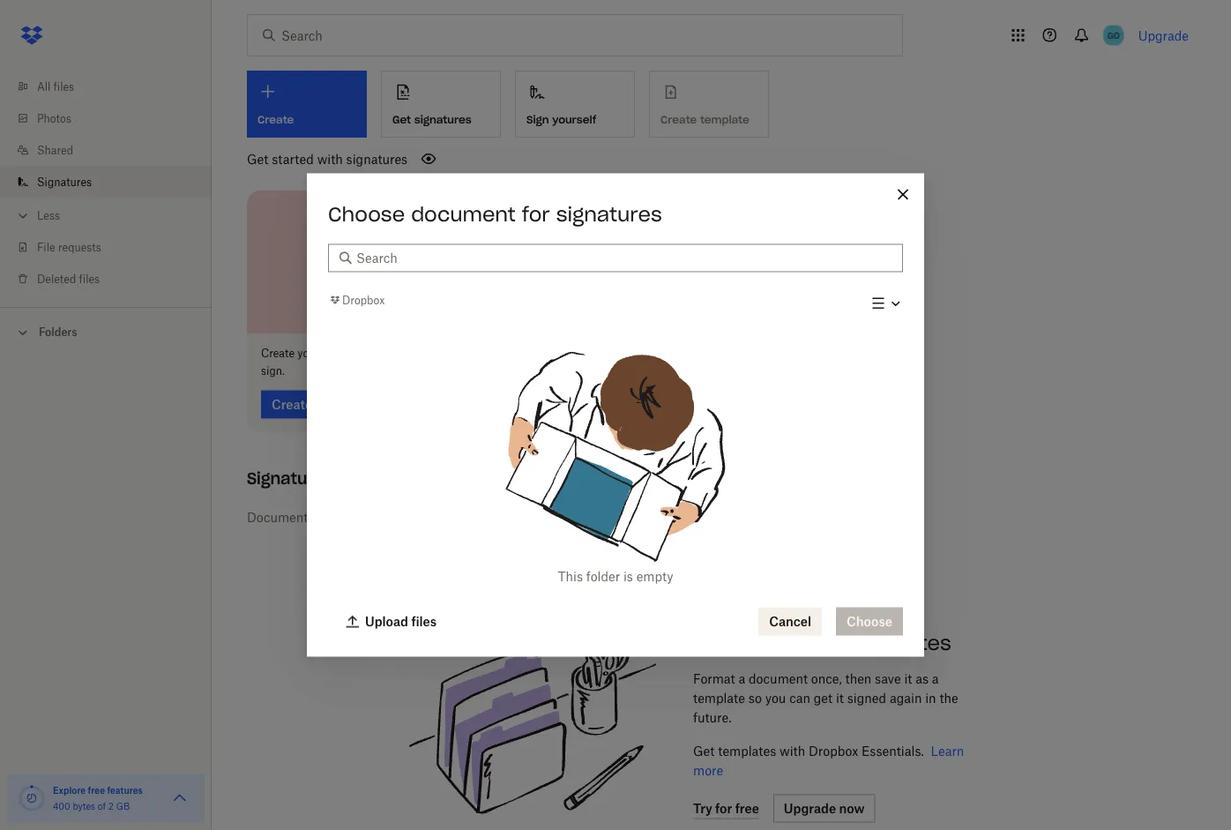 Task type: locate. For each thing, give the bounding box(es) containing it.
0 horizontal spatial signatures
[[37, 175, 92, 188]]

2 horizontal spatial files
[[411, 614, 437, 629]]

2 a from the left
[[932, 671, 939, 686]]

0 horizontal spatial it
[[836, 691, 844, 706]]

with
[[317, 151, 343, 166], [800, 630, 843, 655], [780, 744, 806, 759]]

list containing all files
[[0, 60, 212, 307]]

upgrade
[[1138, 28, 1189, 43]]

document up you
[[749, 671, 808, 686]]

get for get signatures
[[393, 113, 411, 126]]

signatures down shared
[[37, 175, 92, 188]]

1 vertical spatial get
[[247, 151, 268, 166]]

1 horizontal spatial files
[[79, 272, 100, 285]]

get
[[393, 113, 411, 126], [247, 151, 268, 166], [693, 744, 715, 759]]

requests
[[58, 240, 101, 254]]

0 vertical spatial files
[[53, 80, 74, 93]]

2 vertical spatial signatures
[[556, 202, 662, 226]]

0 vertical spatial templates
[[849, 630, 952, 655]]

1 horizontal spatial dropbox
[[809, 744, 859, 759]]

2
[[108, 800, 114, 812]]

signatures inside button
[[414, 113, 472, 126]]

choose document for signatures dialog
[[307, 173, 924, 657]]

signatures link
[[14, 166, 212, 198]]

1 vertical spatial signatures
[[346, 151, 408, 166]]

files right upload
[[411, 614, 437, 629]]

a right format
[[739, 671, 746, 686]]

0 horizontal spatial dropbox
[[342, 293, 385, 306]]

dropbox up signature
[[342, 293, 385, 306]]

0 horizontal spatial a
[[739, 671, 746, 686]]

files inside button
[[411, 614, 437, 629]]

2 horizontal spatial get
[[693, 744, 715, 759]]

0 horizontal spatial document
[[411, 202, 516, 226]]

choose
[[328, 202, 405, 226]]

so left you're
[[373, 347, 384, 360]]

file requests
[[37, 240, 101, 254]]

free
[[88, 785, 105, 796]]

list
[[0, 60, 212, 307]]

1 horizontal spatial signatures
[[247, 468, 333, 489]]

so inside create your signature so you're always ready to sign.
[[373, 347, 384, 360]]

0 vertical spatial signatures
[[414, 113, 472, 126]]

it left as
[[904, 671, 912, 686]]

the
[[940, 691, 959, 706]]

0 vertical spatial signatures
[[37, 175, 92, 188]]

files for all files
[[53, 80, 74, 93]]

signatures
[[37, 175, 92, 188], [247, 468, 333, 489]]

explore
[[53, 785, 86, 796]]

all
[[37, 80, 51, 93]]

get up more
[[693, 744, 715, 759]]

1 vertical spatial document
[[749, 671, 808, 686]]

1 horizontal spatial get
[[393, 113, 411, 126]]

then
[[846, 671, 872, 686]]

1 vertical spatial with
[[800, 630, 843, 655]]

so left you
[[749, 691, 762, 706]]

with up the once,
[[800, 630, 843, 655]]

choose document for signatures
[[328, 202, 662, 226]]

0 vertical spatial so
[[373, 347, 384, 360]]

files
[[53, 80, 74, 93], [79, 272, 100, 285], [411, 614, 437, 629]]

with down can
[[780, 744, 806, 759]]

all files link
[[14, 71, 212, 102]]

0 horizontal spatial so
[[373, 347, 384, 360]]

files right the deleted
[[79, 272, 100, 285]]

1 horizontal spatial templates
[[849, 630, 952, 655]]

document
[[411, 202, 516, 226], [749, 671, 808, 686]]

signatures inside dialog
[[556, 202, 662, 226]]

dropbox
[[342, 293, 385, 306], [809, 744, 859, 759]]

dropbox link
[[328, 291, 385, 309]]

again
[[890, 691, 922, 706]]

yourself
[[552, 113, 597, 126]]

time
[[748, 630, 793, 655]]

started
[[272, 151, 314, 166]]

quota usage element
[[18, 784, 46, 812]]

files for upload files
[[411, 614, 437, 629]]

templates
[[849, 630, 952, 655], [718, 744, 776, 759]]

signatures up documents
[[247, 468, 333, 489]]

1 horizontal spatial it
[[904, 671, 912, 686]]

0 vertical spatial document
[[411, 202, 516, 226]]

get templates with dropbox essentials.
[[693, 744, 924, 759]]

shared
[[37, 143, 73, 157]]

templates up more
[[718, 744, 776, 759]]

Search text field
[[356, 248, 893, 268]]

0 vertical spatial dropbox
[[342, 293, 385, 306]]

so
[[373, 347, 384, 360], [749, 691, 762, 706]]

features
[[107, 785, 143, 796]]

2 vertical spatial with
[[780, 744, 806, 759]]

document inside "format a document once, then save it as a template so you can get it signed again in the future."
[[749, 671, 808, 686]]

1 vertical spatial signatures
[[247, 468, 333, 489]]

templates up save
[[849, 630, 952, 655]]

template
[[693, 691, 745, 706]]

it
[[904, 671, 912, 686], [836, 691, 844, 706]]

it right the get
[[836, 691, 844, 706]]

1 vertical spatial dropbox
[[809, 744, 859, 759]]

files right all
[[53, 80, 74, 93]]

learn more link
[[693, 744, 964, 778]]

1 horizontal spatial so
[[749, 691, 762, 706]]

document left for
[[411, 202, 516, 226]]

deleted files link
[[14, 263, 212, 295]]

0 horizontal spatial signatures
[[346, 151, 408, 166]]

bytes
[[73, 800, 95, 812]]

signatures inside list item
[[37, 175, 92, 188]]

cancel
[[769, 614, 812, 629]]

0 vertical spatial with
[[317, 151, 343, 166]]

signatures for choose document for signatures
[[556, 202, 662, 226]]

all files
[[37, 80, 74, 93]]

signed
[[847, 691, 887, 706]]

format
[[693, 671, 735, 686]]

get signatures
[[393, 113, 472, 126]]

1 vertical spatial so
[[749, 691, 762, 706]]

folders
[[39, 325, 77, 339]]

0 vertical spatial get
[[393, 113, 411, 126]]

signatures list item
[[0, 166, 212, 198]]

1 vertical spatial files
[[79, 272, 100, 285]]

learn more
[[693, 744, 964, 778]]

learn
[[931, 744, 964, 759]]

a right as
[[932, 671, 939, 686]]

1 horizontal spatial document
[[749, 671, 808, 686]]

2 vertical spatial files
[[411, 614, 437, 629]]

you're
[[387, 347, 416, 360]]

0 horizontal spatial files
[[53, 80, 74, 93]]

a
[[739, 671, 746, 686], [932, 671, 939, 686]]

1 horizontal spatial a
[[932, 671, 939, 686]]

sign yourself
[[527, 113, 597, 126]]

1 horizontal spatial signatures
[[414, 113, 472, 126]]

folder
[[586, 569, 620, 584]]

2 vertical spatial get
[[693, 744, 715, 759]]

2 horizontal spatial signatures
[[556, 202, 662, 226]]

get inside button
[[393, 113, 411, 126]]

in
[[925, 691, 936, 706]]

0 horizontal spatial templates
[[718, 744, 776, 759]]

signatures
[[414, 113, 472, 126], [346, 151, 408, 166], [556, 202, 662, 226]]

sign
[[527, 113, 549, 126]]

get left started
[[247, 151, 268, 166]]

get up get started with signatures
[[393, 113, 411, 126]]

get for get templates with dropbox essentials.
[[693, 744, 715, 759]]

with right started
[[317, 151, 343, 166]]

dropbox down "format a document once, then save it as a template so you can get it signed again in the future."
[[809, 744, 859, 759]]

0 horizontal spatial get
[[247, 151, 268, 166]]

can
[[790, 691, 811, 706]]



Task type: vqa. For each thing, say whether or not it's contained in the screenshot.
Hide tools MENU ITEM
no



Task type: describe. For each thing, give the bounding box(es) containing it.
documents tab
[[247, 496, 314, 539]]

upload files button
[[335, 607, 447, 636]]

deleted
[[37, 272, 76, 285]]

get signatures button
[[381, 71, 501, 138]]

dropbox image
[[14, 18, 49, 53]]

ready
[[456, 347, 484, 360]]

less
[[37, 209, 60, 222]]

to
[[487, 347, 497, 360]]

of
[[98, 800, 106, 812]]

is
[[624, 569, 633, 584]]

get for get started with signatures
[[247, 151, 268, 166]]

you
[[765, 691, 786, 706]]

explore free features 400 bytes of 2 gb
[[53, 785, 143, 812]]

with for templates
[[780, 744, 806, 759]]

deleted files
[[37, 272, 100, 285]]

upgrade link
[[1138, 28, 1189, 43]]

always
[[419, 347, 453, 360]]

your
[[298, 347, 320, 360]]

save
[[693, 630, 742, 655]]

photos link
[[14, 102, 212, 134]]

cancel button
[[759, 607, 822, 636]]

with for started
[[317, 151, 343, 166]]

photos
[[37, 112, 71, 125]]

for
[[522, 202, 550, 226]]

signature
[[322, 347, 370, 360]]

400
[[53, 800, 70, 812]]

1 a from the left
[[739, 671, 746, 686]]

files for deleted files
[[79, 272, 100, 285]]

sign.
[[261, 364, 285, 378]]

create your signature so you're always ready to sign.
[[261, 347, 497, 378]]

signatures for get started with signatures
[[346, 151, 408, 166]]

empty
[[637, 569, 674, 584]]

1 vertical spatial templates
[[718, 744, 776, 759]]

0 vertical spatial it
[[904, 671, 912, 686]]

less image
[[14, 207, 32, 224]]

1 vertical spatial it
[[836, 691, 844, 706]]

more
[[693, 763, 723, 778]]

sign yourself button
[[515, 71, 635, 138]]

this
[[558, 569, 583, 584]]

save
[[875, 671, 901, 686]]

file requests link
[[14, 231, 212, 263]]

documents
[[247, 510, 314, 525]]

document inside dialog
[[411, 202, 516, 226]]

once,
[[811, 671, 842, 686]]

get
[[814, 691, 833, 706]]

this folder is empty
[[558, 569, 674, 584]]

as
[[916, 671, 929, 686]]

dropbox inside choose document for signatures dialog
[[342, 293, 385, 306]]

gb
[[116, 800, 130, 812]]

shared link
[[14, 134, 212, 166]]

create
[[261, 347, 295, 360]]

file
[[37, 240, 55, 254]]

get started with signatures
[[247, 151, 408, 166]]

folders button
[[0, 318, 212, 344]]

essentials.
[[862, 744, 924, 759]]

so inside "format a document once, then save it as a template so you can get it signed again in the future."
[[749, 691, 762, 706]]

format a document once, then save it as a template so you can get it signed again in the future.
[[693, 671, 959, 725]]

save time with templates
[[693, 630, 952, 655]]

with for time
[[800, 630, 843, 655]]

upload files
[[365, 614, 437, 629]]

upload
[[365, 614, 408, 629]]

future.
[[693, 710, 732, 725]]



